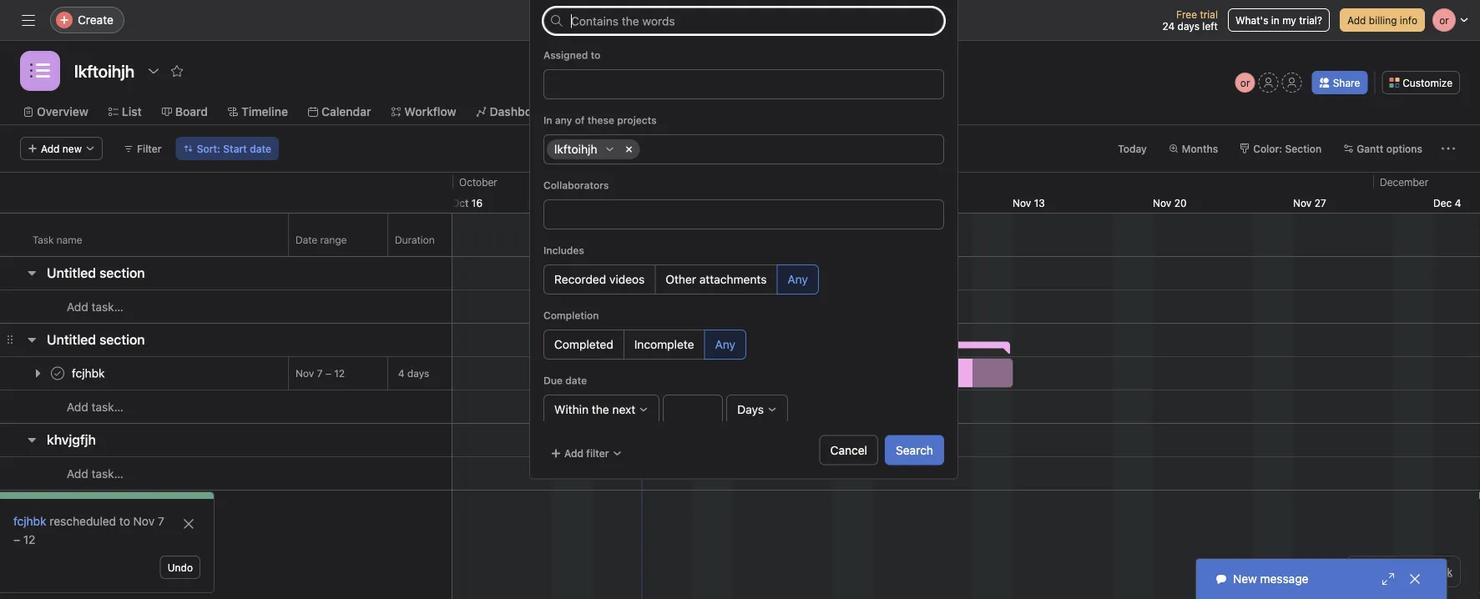 Task type: locate. For each thing, give the bounding box(es) containing it.
any inside radio
[[788, 273, 808, 286]]

0 vertical spatial add task… row
[[0, 290, 452, 324]]

1 vertical spatial untitled section button
[[47, 325, 145, 355]]

add left the new at the top of the page
[[41, 143, 60, 154]]

0 horizontal spatial 12
[[23, 533, 35, 547]]

add inside dropdown button
[[41, 143, 60, 154]]

search button
[[543, 7, 944, 33], [885, 435, 944, 465]]

completed image
[[48, 364, 68, 384]]

None text field
[[388, 359, 521, 389]]

date
[[296, 234, 317, 246]]

timeline
[[241, 105, 288, 119]]

collapse task list for this section image up expand subtask list for the task fcjhbk icon
[[25, 333, 38, 346]]

27
[[1315, 197, 1326, 209]]

1 add task… button from the top
[[47, 298, 123, 316]]

search up assigned to
[[571, 13, 609, 27]]

list box containing search
[[543, 7, 944, 33]]

2 vertical spatial add task… button
[[47, 465, 123, 483]]

1 horizontal spatial 7
[[317, 368, 323, 379]]

includes option group
[[543, 265, 944, 295]]

Completed radio
[[543, 330, 624, 360]]

gantt options button
[[1336, 137, 1430, 160]]

1 vertical spatial 7
[[158, 515, 164, 528]]

1 vertical spatial date
[[565, 375, 587, 387]]

fcjhbk link
[[13, 515, 46, 528]]

any right incomplete
[[715, 338, 736, 351]]

oct
[[452, 197, 469, 209], [592, 197, 609, 209], [732, 197, 749, 209]]

3 add task… row from the top
[[0, 457, 452, 491]]

untitled section button up fcjhbk text field
[[47, 325, 145, 355]]

color: section button
[[1232, 137, 1329, 160]]

completed
[[554, 338, 613, 351]]

0 horizontal spatial date
[[250, 143, 271, 154]]

date right due
[[565, 375, 587, 387]]

any
[[555, 114, 572, 126]]

add task… row
[[0, 290, 452, 324], [0, 390, 452, 424], [0, 457, 452, 491]]

add down name on the top of page
[[67, 300, 88, 314]]

0 vertical spatial add task… button
[[47, 298, 123, 316]]

1 untitled from the top
[[47, 265, 96, 281]]

videos
[[609, 273, 645, 286]]

1 untitled section from the top
[[47, 265, 145, 281]]

0 vertical spatial 12
[[334, 368, 345, 379]]

0 horizontal spatial any
[[715, 338, 736, 351]]

info
[[1400, 14, 1418, 26]]

task… for untitled section
[[91, 300, 123, 314]]

gantt options
[[1357, 143, 1423, 154]]

task…
[[91, 300, 123, 314], [91, 400, 123, 414], [91, 467, 123, 481]]

trial?
[[1299, 14, 1322, 26]]

incomplete
[[634, 338, 694, 351]]

overview
[[37, 105, 88, 119]]

in
[[543, 114, 552, 126]]

0 vertical spatial collapse task list for this section image
[[25, 266, 38, 280]]

None text field
[[70, 56, 139, 86]]

gantt
[[1357, 143, 1384, 154]]

1 vertical spatial collapse task list for this section image
[[25, 333, 38, 346]]

due
[[543, 375, 563, 387]]

create
[[78, 13, 113, 27]]

search right the cancel
[[896, 443, 933, 457]]

add task… button down fcjhbk text field
[[47, 398, 123, 417]]

Incomplete radio
[[623, 330, 705, 360]]

3 add task… from the top
[[67, 467, 123, 481]]

untitled up "completed" icon on the left bottom of page
[[47, 332, 96, 348]]

1 horizontal spatial to
[[591, 49, 601, 61]]

add section
[[47, 499, 112, 513]]

16
[[472, 197, 483, 209]]

calendar
[[321, 105, 371, 119]]

untitled section
[[47, 265, 145, 281], [47, 332, 145, 348]]

any inside option
[[715, 338, 736, 351]]

date
[[250, 143, 271, 154], [565, 375, 587, 387]]

add task… up add section at left bottom
[[67, 467, 123, 481]]

untitled
[[47, 265, 96, 281], [47, 332, 96, 348]]

1 vertical spatial to
[[119, 515, 130, 528]]

lkftoihjh row
[[547, 139, 941, 164]]

untitled down name on the top of page
[[47, 265, 96, 281]]

1 oct from the left
[[452, 197, 469, 209]]

nov
[[872, 197, 891, 209], [1013, 197, 1031, 209], [1153, 197, 1171, 209], [1293, 197, 1312, 209], [296, 368, 314, 379], [133, 515, 155, 528]]

task… up fcjhbk text field
[[91, 300, 123, 314]]

task name
[[33, 234, 82, 246]]

24
[[1162, 20, 1175, 32]]

list link
[[108, 103, 142, 121]]

nov for nov 6
[[872, 197, 891, 209]]

1 vertical spatial task…
[[91, 400, 123, 414]]

row
[[547, 205, 941, 229]]

filter button
[[116, 137, 169, 160]]

nov for nov 27
[[1293, 197, 1312, 209]]

0 horizontal spatial 7
[[158, 515, 164, 528]]

task… down add task image
[[91, 467, 123, 481]]

2 add task… row from the top
[[0, 390, 452, 424]]

0 vertical spatial section
[[99, 265, 145, 281]]

add new button
[[20, 137, 103, 160]]

Recorded videos radio
[[543, 265, 656, 295]]

untitled section for first untitled section button
[[47, 265, 145, 281]]

billing
[[1369, 14, 1397, 26]]

2 untitled section from the top
[[47, 332, 145, 348]]

1 vertical spatial search button
[[885, 435, 944, 465]]

1 collapse task list for this section image from the top
[[25, 266, 38, 280]]

fcjhbk text field
[[68, 365, 110, 382]]

12
[[334, 368, 345, 379], [23, 533, 35, 547]]

2 vertical spatial add task…
[[67, 467, 123, 481]]

add up khvjgfjh
[[67, 400, 88, 414]]

untitled section button down name on the top of page
[[47, 258, 145, 288]]

messages link
[[570, 103, 639, 121]]

oct left 23 at the left of the page
[[592, 197, 609, 209]]

3 collapse task list for this section image from the top
[[25, 433, 38, 447]]

1 horizontal spatial 12
[[334, 368, 345, 379]]

0 vertical spatial any
[[788, 273, 808, 286]]

⌘
[[896, 13, 906, 27]]

23
[[612, 197, 624, 209]]

1 vertical spatial section
[[99, 332, 145, 348]]

to right assigned
[[591, 49, 601, 61]]

nov 13
[[1013, 197, 1045, 209]]

2 untitled from the top
[[47, 332, 96, 348]]

cancel
[[830, 443, 867, 457]]

any
[[788, 273, 808, 286], [715, 338, 736, 351]]

0 vertical spatial –
[[325, 368, 331, 379]]

untitled section up fcjhbk text field
[[47, 332, 145, 348]]

workflow
[[404, 105, 456, 119]]

2 vertical spatial collapse task list for this section image
[[25, 433, 38, 447]]

cell inside lkftoihjh row
[[642, 139, 662, 159]]

1 add task… from the top
[[67, 300, 123, 314]]

1 untitled section button from the top
[[47, 258, 145, 288]]

next
[[612, 403, 635, 417]]

untitled section down name on the top of page
[[47, 265, 145, 281]]

1 add task… row from the top
[[0, 290, 452, 324]]

add new
[[41, 143, 82, 154]]

0 horizontal spatial nov 7 – 12
[[13, 515, 164, 547]]

0 horizontal spatial search
[[571, 13, 609, 27]]

attachments
[[699, 273, 767, 286]]

sort: start date button
[[176, 137, 279, 160]]

0 vertical spatial to
[[591, 49, 601, 61]]

1 horizontal spatial any
[[788, 273, 808, 286]]

trial
[[1200, 8, 1218, 20]]

the
[[592, 403, 609, 417]]

1 vertical spatial add task… button
[[47, 398, 123, 417]]

0 vertical spatial untitled
[[47, 265, 96, 281]]

any right attachments
[[788, 273, 808, 286]]

send feedback
[[1382, 566, 1453, 578]]

date inside popup button
[[250, 143, 271, 154]]

my
[[1282, 14, 1296, 26]]

oct for oct 16
[[452, 197, 469, 209]]

untitled section button
[[47, 258, 145, 288], [47, 325, 145, 355]]

0 vertical spatial task…
[[91, 300, 123, 314]]

1 vertical spatial add task… row
[[0, 390, 452, 424]]

0 vertical spatial untitled section button
[[47, 258, 145, 288]]

assigned to
[[543, 49, 601, 61]]

task… up add task image
[[91, 400, 123, 414]]

any for incomplete
[[715, 338, 736, 351]]

1 vertical spatial untitled
[[47, 332, 96, 348]]

Due date number field
[[663, 395, 723, 425]]

2 vertical spatial task…
[[91, 467, 123, 481]]

add task image
[[104, 433, 118, 447]]

list
[[122, 105, 142, 119]]

customize button
[[1382, 71, 1460, 94]]

date right 'start'
[[250, 143, 271, 154]]

1 vertical spatial untitled section
[[47, 332, 145, 348]]

Any radio
[[704, 330, 746, 360]]

what's in my trial? button
[[1228, 8, 1330, 32]]

2 collapse task list for this section image from the top
[[25, 333, 38, 346]]

show options image
[[147, 64, 160, 78]]

0 horizontal spatial –
[[13, 533, 20, 547]]

collapse task list for this section image down task
[[25, 266, 38, 280]]

3 add task… button from the top
[[47, 465, 123, 483]]

1 horizontal spatial –
[[325, 368, 331, 379]]

collapse task list for this section image for untitled section
[[25, 266, 38, 280]]

add left billing
[[1347, 14, 1366, 26]]

nov 20
[[1153, 197, 1187, 209]]

or button
[[1235, 73, 1255, 93]]

lkftoihjh cell
[[547, 139, 640, 159]]

close image
[[1408, 573, 1422, 586]]

expand new message image
[[1382, 573, 1395, 586]]

sort:
[[197, 143, 220, 154]]

2 oct from the left
[[592, 197, 609, 209]]

2 add task… from the top
[[67, 400, 123, 414]]

to right rescheduled
[[119, 515, 130, 528]]

0 vertical spatial date
[[250, 143, 271, 154]]

3 task… from the top
[[91, 467, 123, 481]]

add task… button up fcjhbk text field
[[47, 298, 123, 316]]

task
[[33, 234, 54, 246]]

cell
[[642, 139, 662, 159]]

collapse task list for this section image for khvjgfjh
[[25, 433, 38, 447]]

collaborators
[[543, 179, 609, 191]]

due date
[[543, 375, 587, 387]]

1 horizontal spatial nov 7 – 12
[[296, 368, 345, 379]]

2 horizontal spatial oct
[[732, 197, 749, 209]]

0 vertical spatial add task…
[[67, 300, 123, 314]]

today
[[1118, 143, 1147, 154]]

undo button
[[160, 556, 200, 579]]

options
[[1386, 143, 1423, 154]]

add task… for untitled section
[[67, 300, 123, 314]]

khvjgfjh button
[[47, 425, 96, 455]]

oct left 30
[[732, 197, 749, 209]]

add left filter
[[564, 448, 584, 459]]

add task…
[[67, 300, 123, 314], [67, 400, 123, 414], [67, 467, 123, 481]]

3 oct from the left
[[732, 197, 749, 209]]

0 horizontal spatial to
[[119, 515, 130, 528]]

range
[[320, 234, 347, 246]]

Any radio
[[777, 265, 819, 295]]

0 horizontal spatial oct
[[452, 197, 469, 209]]

add task… for khvjgfjh
[[67, 467, 123, 481]]

expand sidebar image
[[22, 13, 35, 27]]

add task… up fcjhbk text field
[[67, 300, 123, 314]]

sort: start date
[[197, 143, 271, 154]]

khvjgfjh
[[47, 432, 96, 448]]

0 vertical spatial untitled section
[[47, 265, 145, 281]]

oct for oct 30
[[732, 197, 749, 209]]

13
[[1034, 197, 1045, 209]]

close image
[[182, 518, 195, 531]]

or
[[1240, 77, 1250, 88]]

add task… button up add section at left bottom
[[47, 465, 123, 483]]

feedback
[[1409, 566, 1453, 578]]

1 horizontal spatial search
[[896, 443, 933, 457]]

list box
[[543, 7, 944, 33]]

share button
[[1312, 71, 1368, 94]]

2 vertical spatial add task… row
[[0, 457, 452, 491]]

other
[[666, 273, 696, 286]]

1 horizontal spatial oct
[[592, 197, 609, 209]]

Other attachments radio
[[655, 265, 778, 295]]

share
[[1333, 77, 1360, 88]]

any for other attachments
[[788, 273, 808, 286]]

recorded videos
[[554, 273, 645, 286]]

1 vertical spatial –
[[13, 533, 20, 547]]

2 vertical spatial section
[[72, 499, 112, 513]]

oct left '16' at left top
[[452, 197, 469, 209]]

add up fcjhbk rescheduled to
[[47, 499, 69, 513]]

1 task… from the top
[[91, 300, 123, 314]]

collapse task list for this section image left khvjgfjh
[[25, 433, 38, 447]]

collapse task list for this section image
[[25, 266, 38, 280], [25, 333, 38, 346], [25, 433, 38, 447]]

1 vertical spatial add task…
[[67, 400, 123, 414]]

1 vertical spatial search
[[896, 443, 933, 457]]

add section button
[[20, 491, 119, 521]]

within the next button
[[543, 395, 660, 425]]

Contains the words text field
[[543, 8, 944, 34]]

what's
[[1235, 14, 1268, 26]]

new
[[62, 143, 82, 154]]

add task… down fcjhbk text field
[[67, 400, 123, 414]]

1 vertical spatial any
[[715, 338, 736, 351]]



Task type: describe. For each thing, give the bounding box(es) containing it.
fcjhbk
[[13, 515, 46, 528]]

overview link
[[23, 103, 88, 121]]

messages
[[583, 105, 639, 119]]

dashboard
[[490, 105, 550, 119]]

add task… row for untitled section
[[0, 290, 452, 324]]

rescheduled
[[50, 515, 116, 528]]

untitled for first untitled section button
[[47, 265, 96, 281]]

untitled for 1st untitled section button from the bottom
[[47, 332, 96, 348]]

Completed checkbox
[[48, 364, 68, 384]]

expand subtask list for the task fcjhbk image
[[31, 367, 44, 380]]

nov for nov 7 – 12
[[133, 515, 155, 528]]

days button
[[726, 395, 788, 425]]

list image
[[30, 61, 50, 81]]

workflow link
[[391, 103, 456, 121]]

add inside button
[[47, 499, 69, 513]]

add task… button for khvjgfjh
[[47, 465, 123, 483]]

add task… row for khvjgfjh
[[0, 457, 452, 491]]

months button
[[1161, 137, 1226, 160]]

in
[[1271, 14, 1280, 26]]

dashboard link
[[476, 103, 550, 121]]

1 vertical spatial 12
[[23, 533, 35, 547]]

date range
[[296, 234, 347, 246]]

send feedback link
[[1382, 564, 1453, 579]]

within the next
[[554, 403, 635, 417]]

1 vertical spatial nov 7 – 12
[[13, 515, 164, 547]]

what's in my trial?
[[1235, 14, 1322, 26]]

fcjhbk rescheduled to
[[13, 515, 133, 528]]

2 task… from the top
[[91, 400, 123, 414]]

assigned
[[543, 49, 588, 61]]

create button
[[50, 7, 124, 33]]

board
[[175, 105, 208, 119]]

add billing info
[[1347, 14, 1418, 26]]

start
[[223, 143, 247, 154]]

customize
[[1403, 77, 1453, 88]]

oct 30
[[732, 197, 765, 209]]

today button
[[1110, 137, 1154, 160]]

send
[[1382, 566, 1406, 578]]

of
[[575, 114, 585, 126]]

0 vertical spatial search
[[571, 13, 609, 27]]

section
[[1285, 143, 1322, 154]]

cancel button
[[820, 435, 878, 465]]

oct 23
[[592, 197, 624, 209]]

calendar link
[[308, 103, 371, 121]]

days
[[1178, 20, 1200, 32]]

months
[[1182, 143, 1218, 154]]

20
[[1174, 197, 1187, 209]]

duration
[[395, 234, 435, 246]]

left
[[1202, 20, 1218, 32]]

section for first untitled section button
[[99, 265, 145, 281]]

add up add section at left bottom
[[67, 467, 88, 481]]

add filter
[[564, 448, 609, 459]]

section for 1st untitled section button from the bottom
[[99, 332, 145, 348]]

projects
[[617, 114, 657, 126]]

nov 6
[[872, 197, 900, 209]]

1 horizontal spatial date
[[565, 375, 587, 387]]

undo
[[168, 562, 193, 574]]

30
[[752, 197, 765, 209]]

filter
[[137, 143, 162, 154]]

free trial 24 days left
[[1162, 8, 1218, 32]]

december dec 4
[[1380, 176, 1461, 209]]

fcjhbk cell
[[0, 356, 289, 391]]

completion
[[543, 310, 599, 321]]

nov for nov 20
[[1153, 197, 1171, 209]]

0 vertical spatial search button
[[543, 7, 944, 33]]

new message
[[1233, 572, 1309, 586]]

these
[[587, 114, 614, 126]]

color:
[[1253, 143, 1282, 154]]

name
[[56, 234, 82, 246]]

completion option group
[[543, 330, 944, 360]]

october
[[459, 176, 497, 188]]

days
[[737, 403, 764, 417]]

free
[[1176, 8, 1197, 20]]

add inside dropdown button
[[564, 448, 584, 459]]

2 untitled section button from the top
[[47, 325, 145, 355]]

0 vertical spatial 7
[[317, 368, 323, 379]]

add task… button for untitled section
[[47, 298, 123, 316]]

0 vertical spatial nov 7 – 12
[[296, 368, 345, 379]]

untitled section for 1st untitled section button from the bottom
[[47, 332, 145, 348]]

timeline link
[[228, 103, 288, 121]]

more actions image
[[1442, 142, 1455, 155]]

nov 27
[[1293, 197, 1326, 209]]

add inside button
[[1347, 14, 1366, 26]]

dec
[[1433, 197, 1452, 209]]

filter
[[586, 448, 609, 459]]

within
[[554, 403, 589, 417]]

december
[[1380, 176, 1429, 188]]

board link
[[162, 103, 208, 121]]

recorded
[[554, 273, 606, 286]]

task… for khvjgfjh
[[91, 467, 123, 481]]

section image
[[605, 144, 615, 154]]

Assigned to text field
[[550, 74, 563, 94]]

in any of these projects
[[543, 114, 657, 126]]

2 add task… button from the top
[[47, 398, 123, 417]]

add billing info button
[[1340, 8, 1425, 32]]

add to starred image
[[170, 64, 184, 78]]

nov for nov 13
[[1013, 197, 1031, 209]]

oct for oct 23
[[592, 197, 609, 209]]



Task type: vqa. For each thing, say whether or not it's contained in the screenshot.
"24" to the middle
no



